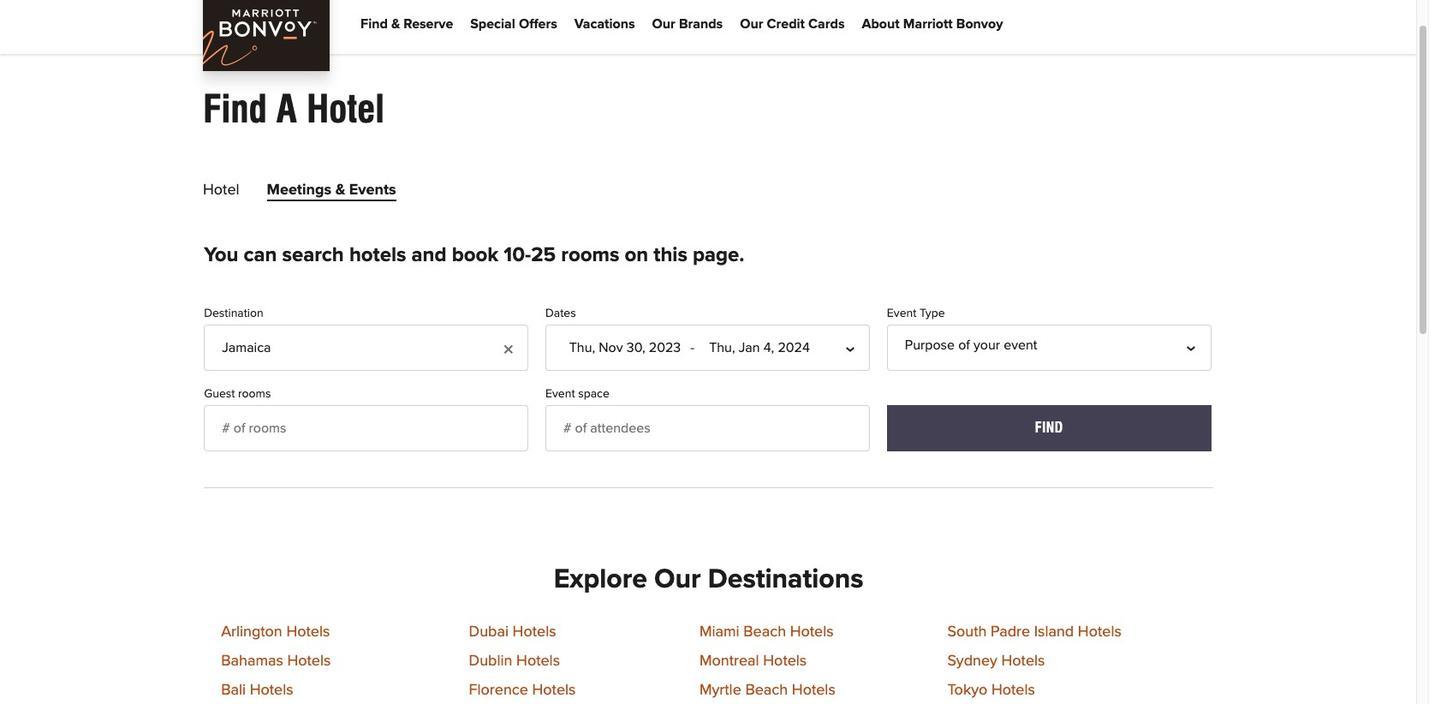Task type: describe. For each thing, give the bounding box(es) containing it.
credit
[[767, 17, 805, 31]]

-
[[690, 341, 695, 355]]

marriott
[[903, 17, 953, 31]]

1 vertical spatial hotel
[[203, 182, 239, 198]]

this
[[654, 245, 688, 266]]

hotel link
[[203, 182, 239, 205]]

1 horizontal spatial hotel
[[307, 87, 384, 131]]

tokyo hotels
[[948, 682, 1035, 698]]

Start Date text field
[[564, 336, 687, 360]]

south padre island hotels
[[948, 624, 1122, 639]]

find for find a hotel
[[203, 87, 267, 131]]

explore
[[554, 566, 647, 594]]

arlington hotels
[[221, 624, 330, 639]]

cards
[[809, 17, 845, 31]]

bali
[[221, 682, 246, 698]]

hotels
[[349, 245, 406, 266]]

myrtle beach hotels
[[700, 682, 836, 698]]

montreal hotels link
[[700, 653, 807, 669]]

your
[[974, 338, 1000, 352]]

beach for myrtle
[[746, 682, 788, 698]]

brands
[[679, 17, 723, 31]]

beach for miami
[[744, 624, 786, 639]]

clear image
[[498, 328, 511, 349]]

bahamas
[[221, 653, 283, 669]]

dublin hotels
[[469, 653, 560, 669]]

our for our brands
[[652, 17, 676, 31]]

florence hotels
[[469, 682, 576, 698]]

purpose
[[905, 338, 955, 352]]

arlington hotels link
[[221, 624, 330, 639]]

purpose of your event
[[905, 338, 1038, 352]]

florence
[[469, 682, 528, 698]]

hotels for bali hotels
[[250, 682, 294, 698]]

you
[[204, 245, 238, 266]]

vacations link
[[575, 12, 635, 38]]

sydney hotels
[[948, 653, 1045, 669]]

about
[[862, 17, 900, 31]]

arrow down image
[[856, 342, 870, 355]]

explore our destinations
[[554, 566, 864, 594]]

find & reserve link
[[361, 12, 453, 38]]

hotels down destinations at the bottom
[[790, 624, 834, 639]]

you can search hotels and book 10-25 rooms on this page.
[[204, 245, 745, 266]]

meetings
[[267, 182, 332, 198]]

End Date text field
[[698, 336, 821, 360]]

meetings & events link
[[267, 182, 396, 205]]

our credit cards
[[740, 17, 845, 31]]

guest rooms
[[204, 388, 271, 400]]

offers
[[519, 17, 557, 31]]

type
[[920, 307, 945, 319]]

dublin hotels link
[[469, 653, 560, 669]]

our credit cards link
[[740, 12, 845, 38]]

space
[[578, 388, 610, 400]]

miami beach hotels
[[700, 624, 834, 639]]

destinations
[[708, 566, 864, 594]]

Event space text field
[[546, 405, 870, 451]]

hotels down 'montreal hotels' link
[[792, 682, 836, 698]]

florence hotels link
[[469, 682, 576, 698]]

10-
[[504, 245, 531, 266]]

tokyo hotels link
[[948, 682, 1035, 698]]

padre
[[991, 624, 1031, 639]]

of
[[959, 338, 970, 352]]

find a hotel
[[203, 87, 384, 131]]

tokyo
[[948, 682, 988, 698]]



Task type: locate. For each thing, give the bounding box(es) containing it.
&
[[391, 17, 400, 31], [335, 182, 345, 198]]

Destination text field
[[204, 325, 528, 371]]

events
[[349, 182, 396, 198]]

miami
[[700, 624, 740, 639]]

event type
[[887, 307, 945, 319]]

destination
[[204, 307, 264, 319]]

our brands link
[[652, 12, 723, 38]]

hotels down arlington hotels link
[[287, 653, 331, 669]]

search
[[282, 245, 344, 266]]

dubai hotels
[[469, 624, 556, 639]]

reserve
[[404, 17, 453, 31]]

find left "reserve"
[[361, 17, 388, 31]]

event for event space
[[546, 388, 575, 400]]

hotels for dublin hotels
[[517, 653, 560, 669]]

event left space
[[546, 388, 575, 400]]

beach
[[744, 624, 786, 639], [746, 682, 788, 698]]

page.
[[693, 245, 745, 266]]

bali hotels link
[[221, 682, 294, 698]]

arlington
[[221, 624, 282, 639]]

dates
[[546, 307, 576, 319]]

south padre island hotels link
[[948, 624, 1122, 639]]

1 horizontal spatial event
[[887, 307, 917, 319]]

hotels for florence hotels
[[532, 682, 576, 698]]

hotels up dublin hotels
[[513, 624, 556, 639]]

book
[[452, 245, 499, 266]]

can
[[244, 245, 277, 266]]

and
[[412, 245, 447, 266]]

1 horizontal spatial rooms
[[561, 245, 620, 266]]

montreal hotels
[[700, 653, 807, 669]]

hotels for tokyo hotels
[[992, 682, 1035, 698]]

hotels for bahamas hotels
[[287, 653, 331, 669]]

0 vertical spatial hotel
[[307, 87, 384, 131]]

1 vertical spatial event
[[546, 388, 575, 400]]

hotel right a
[[307, 87, 384, 131]]

our for our credit cards
[[740, 17, 764, 31]]

guest
[[204, 388, 235, 400]]

0 horizontal spatial rooms
[[238, 388, 271, 400]]

hotels down 'bahamas hotels' link
[[250, 682, 294, 698]]

find
[[361, 17, 388, 31], [203, 87, 267, 131]]

our up miami
[[654, 566, 701, 594]]

a
[[277, 87, 297, 131]]

hotels up 'bahamas hotels' link
[[286, 624, 330, 639]]

0 horizontal spatial hotel
[[203, 182, 239, 198]]

dubai
[[469, 624, 509, 639]]

beach up "montreal hotels"
[[744, 624, 786, 639]]

& left events
[[335, 182, 345, 198]]

None submit
[[887, 405, 1212, 451]]

hotels for dubai hotels
[[513, 624, 556, 639]]

special offers
[[470, 17, 557, 31]]

event left type
[[887, 307, 917, 319]]

hotels up florence hotels
[[517, 653, 560, 669]]

our
[[652, 17, 676, 31], [740, 17, 764, 31], [654, 566, 701, 594]]

hotels down dublin hotels
[[532, 682, 576, 698]]

south
[[948, 624, 987, 639]]

find for find & reserve
[[361, 17, 388, 31]]

myrtle beach hotels link
[[700, 682, 836, 698]]

rooms left on
[[561, 245, 620, 266]]

about marriott bonvoy
[[862, 17, 1003, 31]]

montreal
[[700, 653, 759, 669]]

dubai hotels link
[[469, 624, 556, 639]]

1 horizontal spatial &
[[391, 17, 400, 31]]

hotels
[[286, 624, 330, 639], [513, 624, 556, 639], [790, 624, 834, 639], [1078, 624, 1122, 639], [287, 653, 331, 669], [517, 653, 560, 669], [763, 653, 807, 669], [1002, 653, 1045, 669], [250, 682, 294, 698], [532, 682, 576, 698], [792, 682, 836, 698], [992, 682, 1035, 698]]

& for events
[[335, 182, 345, 198]]

hotels down south padre island hotels link
[[1002, 653, 1045, 669]]

rooms
[[561, 245, 620, 266], [238, 388, 271, 400]]

bali hotels
[[221, 682, 294, 698]]

find & reserve
[[361, 17, 453, 31]]

miami beach hotels link
[[700, 624, 834, 639]]

0 horizontal spatial find
[[203, 87, 267, 131]]

on
[[625, 245, 649, 266]]

hotel
[[307, 87, 384, 131], [203, 182, 239, 198]]

find inside "link"
[[361, 17, 388, 31]]

myrtle
[[700, 682, 742, 698]]

event
[[887, 307, 917, 319], [546, 388, 575, 400]]

hotels for sydney hotels
[[1002, 653, 1045, 669]]

& left "reserve"
[[391, 17, 400, 31]]

1 horizontal spatial find
[[361, 17, 388, 31]]

sydney
[[948, 653, 998, 669]]

0 vertical spatial rooms
[[561, 245, 620, 266]]

event space
[[546, 388, 610, 400]]

1 vertical spatial beach
[[746, 682, 788, 698]]

our brands
[[652, 17, 723, 31]]

hotels up the myrtle beach hotels at the bottom
[[763, 653, 807, 669]]

vacations
[[575, 17, 635, 31]]

event
[[1004, 338, 1038, 352]]

about marriott bonvoy link
[[862, 12, 1003, 38]]

0 vertical spatial beach
[[744, 624, 786, 639]]

& inside "link"
[[391, 17, 400, 31]]

event for event type
[[887, 307, 917, 319]]

bahamas hotels
[[221, 653, 331, 669]]

hotels down the "sydney hotels"
[[992, 682, 1035, 698]]

& for reserve
[[391, 17, 400, 31]]

special offers link
[[470, 12, 557, 38]]

0 vertical spatial find
[[361, 17, 388, 31]]

special
[[470, 17, 515, 31]]

0 horizontal spatial &
[[335, 182, 345, 198]]

find left a
[[203, 87, 267, 131]]

hotels for montreal hotels
[[763, 653, 807, 669]]

1 vertical spatial rooms
[[238, 388, 271, 400]]

island
[[1034, 624, 1074, 639]]

Guest rooms text field
[[204, 405, 528, 451]]

sydney hotels link
[[948, 653, 1045, 669]]

1 vertical spatial find
[[203, 87, 267, 131]]

meetings & events
[[267, 182, 396, 198]]

beach down "montreal hotels"
[[746, 682, 788, 698]]

bahamas hotels link
[[221, 653, 331, 669]]

0 vertical spatial event
[[887, 307, 917, 319]]

& inside "link"
[[335, 182, 345, 198]]

25
[[531, 245, 556, 266]]

hotels right the island
[[1078, 624, 1122, 639]]

hotel up you
[[203, 182, 239, 198]]

bonvoy
[[957, 17, 1003, 31]]

dublin
[[469, 653, 513, 669]]

1 vertical spatial &
[[335, 182, 345, 198]]

our left credit
[[740, 17, 764, 31]]

0 horizontal spatial event
[[546, 388, 575, 400]]

0 vertical spatial &
[[391, 17, 400, 31]]

hotels for arlington hotels
[[286, 624, 330, 639]]

our left brands
[[652, 17, 676, 31]]

rooms right guest
[[238, 388, 271, 400]]



Task type: vqa. For each thing, say whether or not it's contained in the screenshot.
the top (3)
no



